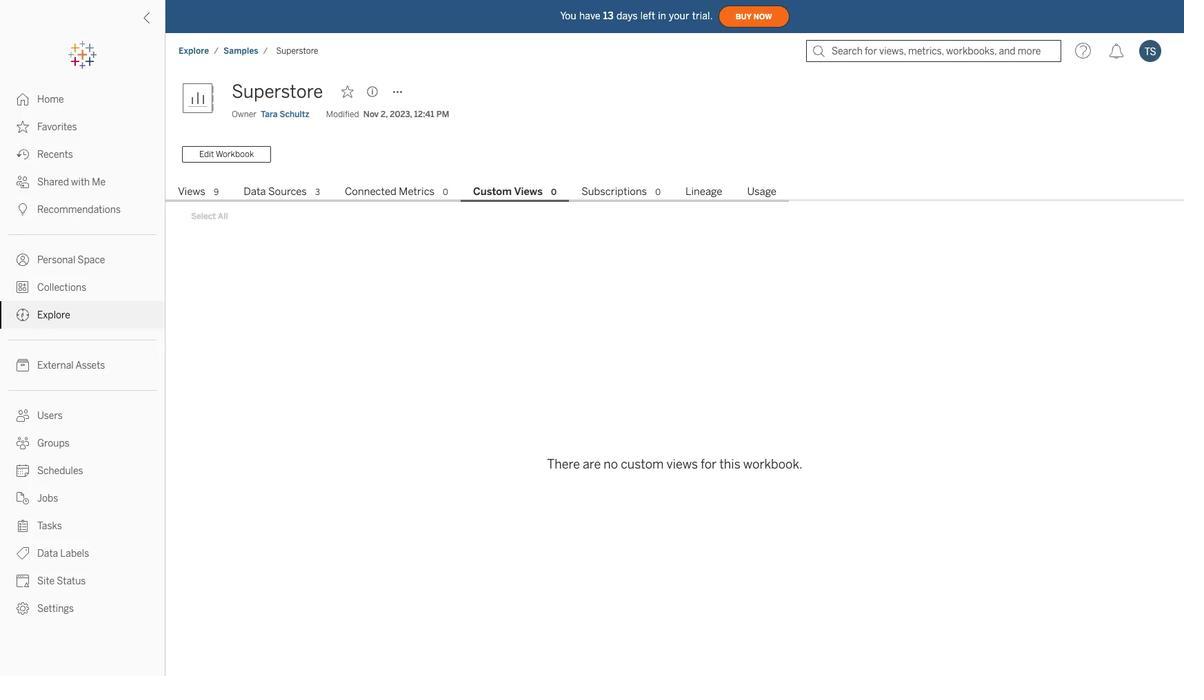 Task type: vqa. For each thing, say whether or not it's contained in the screenshot.


Task type: locate. For each thing, give the bounding box(es) containing it.
2 horizontal spatial 0
[[656, 188, 661, 197]]

samples
[[224, 46, 259, 56]]

0 horizontal spatial data
[[37, 548, 58, 560]]

days
[[617, 10, 638, 22]]

explore down the 'collections'
[[37, 310, 70, 321]]

explore left samples
[[179, 46, 209, 56]]

in
[[658, 10, 666, 22]]

edit
[[199, 150, 214, 159]]

select
[[191, 212, 216, 221]]

groups link
[[0, 430, 165, 457]]

jobs link
[[0, 485, 165, 513]]

1 horizontal spatial /
[[263, 46, 268, 56]]

superstore
[[276, 46, 318, 56], [232, 81, 323, 103]]

all
[[218, 212, 228, 221]]

modified nov 2, 2023, 12:41 pm
[[326, 110, 449, 119]]

views
[[178, 186, 206, 198], [514, 186, 543, 198]]

0 for views
[[551, 188, 557, 197]]

buy now
[[736, 12, 772, 21]]

your
[[669, 10, 690, 22]]

explore inside main navigation. press the up and down arrow keys to access links. element
[[37, 310, 70, 321]]

usage
[[747, 186, 777, 198]]

external assets
[[37, 360, 105, 372]]

views
[[667, 457, 698, 473]]

main navigation. press the up and down arrow keys to access links. element
[[0, 86, 165, 623]]

site status link
[[0, 568, 165, 595]]

explore
[[179, 46, 209, 56], [37, 310, 70, 321]]

2 0 from the left
[[551, 188, 557, 197]]

with
[[71, 177, 90, 188]]

0 horizontal spatial /
[[214, 46, 219, 56]]

0 horizontal spatial views
[[178, 186, 206, 198]]

1 horizontal spatial views
[[514, 186, 543, 198]]

data
[[244, 186, 266, 198], [37, 548, 58, 560]]

lineage
[[686, 186, 723, 198]]

data inside sub-spaces tab list
[[244, 186, 266, 198]]

1 vertical spatial superstore
[[232, 81, 323, 103]]

explore for explore
[[37, 310, 70, 321]]

me
[[92, 177, 106, 188]]

superstore element
[[272, 46, 323, 56]]

0 horizontal spatial explore link
[[0, 301, 165, 329]]

site status
[[37, 576, 86, 588]]

space
[[78, 255, 105, 266]]

0 vertical spatial data
[[244, 186, 266, 198]]

for
[[701, 457, 717, 473]]

views right custom
[[514, 186, 543, 198]]

edit workbook
[[199, 150, 254, 159]]

site
[[37, 576, 55, 588]]

2 / from the left
[[263, 46, 268, 56]]

settings
[[37, 604, 74, 615]]

data left sources at the top of the page
[[244, 186, 266, 198]]

1 vertical spatial explore
[[37, 310, 70, 321]]

left
[[641, 10, 656, 22]]

metrics
[[399, 186, 435, 198]]

1 vertical spatial explore link
[[0, 301, 165, 329]]

connected
[[345, 186, 397, 198]]

owner
[[232, 110, 257, 119]]

explore link left samples
[[178, 46, 210, 57]]

data labels link
[[0, 540, 165, 568]]

collections link
[[0, 274, 165, 301]]

favorites link
[[0, 113, 165, 141]]

tara schultz link
[[261, 108, 310, 121]]

explore link
[[178, 46, 210, 57], [0, 301, 165, 329]]

superstore inside main content
[[232, 81, 323, 103]]

there are no custom views for this workbook.
[[547, 457, 803, 473]]

0 for metrics
[[443, 188, 448, 197]]

superstore up owner tara schultz
[[232, 81, 323, 103]]

modified
[[326, 110, 359, 119]]

data inside main navigation. press the up and down arrow keys to access links. element
[[37, 548, 58, 560]]

custom
[[621, 457, 664, 473]]

0
[[443, 188, 448, 197], [551, 188, 557, 197], [656, 188, 661, 197]]

workbook.
[[744, 457, 803, 473]]

/
[[214, 46, 219, 56], [263, 46, 268, 56]]

1 horizontal spatial explore link
[[178, 46, 210, 57]]

subscriptions
[[582, 186, 647, 198]]

shared
[[37, 177, 69, 188]]

explore link down the 'collections'
[[0, 301, 165, 329]]

/ left samples
[[214, 46, 219, 56]]

you have 13 days left in your trial.
[[560, 10, 713, 22]]

users
[[37, 410, 63, 422]]

superstore right samples link
[[276, 46, 318, 56]]

0 right metrics on the top
[[443, 188, 448, 197]]

/ right samples link
[[263, 46, 268, 56]]

1 vertical spatial data
[[37, 548, 58, 560]]

collections
[[37, 282, 86, 294]]

data for data labels
[[37, 548, 58, 560]]

recents
[[37, 149, 73, 161]]

data left labels
[[37, 548, 58, 560]]

12:41
[[414, 110, 434, 119]]

there
[[547, 457, 580, 473]]

personal space
[[37, 255, 105, 266]]

recommendations
[[37, 204, 121, 216]]

13
[[603, 10, 614, 22]]

1 0 from the left
[[443, 188, 448, 197]]

no
[[604, 457, 618, 473]]

workbook
[[216, 150, 254, 159]]

1 views from the left
[[178, 186, 206, 198]]

schedules
[[37, 466, 83, 477]]

1 horizontal spatial explore
[[179, 46, 209, 56]]

external
[[37, 360, 74, 372]]

0 right subscriptions
[[656, 188, 661, 197]]

0 vertical spatial superstore
[[276, 46, 318, 56]]

1 horizontal spatial 0
[[551, 188, 557, 197]]

settings link
[[0, 595, 165, 623]]

views left the 9
[[178, 186, 206, 198]]

0 right the custom views
[[551, 188, 557, 197]]

sources
[[268, 186, 307, 198]]

0 horizontal spatial explore
[[37, 310, 70, 321]]

0 horizontal spatial 0
[[443, 188, 448, 197]]

home
[[37, 94, 64, 106]]

have
[[579, 10, 601, 22]]

1 horizontal spatial data
[[244, 186, 266, 198]]

0 vertical spatial explore
[[179, 46, 209, 56]]



Task type: describe. For each thing, give the bounding box(es) containing it.
sub-spaces tab list
[[166, 184, 1185, 202]]

users link
[[0, 402, 165, 430]]

external assets link
[[0, 352, 165, 379]]

buy
[[736, 12, 752, 21]]

data for data sources
[[244, 186, 266, 198]]

navigation panel element
[[0, 41, 165, 623]]

Search for views, metrics, workbooks, and more text field
[[806, 40, 1062, 62]]

personal
[[37, 255, 75, 266]]

explore for explore / samples /
[[179, 46, 209, 56]]

tara
[[261, 110, 278, 119]]

schultz
[[280, 110, 310, 119]]

3 0 from the left
[[656, 188, 661, 197]]

nov
[[363, 110, 379, 119]]

owner tara schultz
[[232, 110, 310, 119]]

tasks
[[37, 521, 62, 533]]

explore / samples /
[[179, 46, 268, 56]]

schedules link
[[0, 457, 165, 485]]

pm
[[437, 110, 449, 119]]

jobs
[[37, 493, 58, 505]]

3
[[315, 188, 320, 197]]

custom
[[473, 186, 512, 198]]

this
[[720, 457, 741, 473]]

now
[[754, 12, 772, 21]]

tasks link
[[0, 513, 165, 540]]

data labels
[[37, 548, 89, 560]]

home link
[[0, 86, 165, 113]]

trial.
[[692, 10, 713, 22]]

labels
[[60, 548, 89, 560]]

select all button
[[182, 208, 237, 225]]

shared with me
[[37, 177, 106, 188]]

1 / from the left
[[214, 46, 219, 56]]

edit workbook button
[[182, 146, 271, 163]]

0 vertical spatial explore link
[[178, 46, 210, 57]]

are
[[583, 457, 601, 473]]

personal space link
[[0, 246, 165, 274]]

custom views
[[473, 186, 543, 198]]

workbook image
[[182, 78, 224, 119]]

samples link
[[223, 46, 259, 57]]

groups
[[37, 438, 70, 450]]

recents link
[[0, 141, 165, 168]]

status
[[57, 576, 86, 588]]

you
[[560, 10, 577, 22]]

shared with me link
[[0, 168, 165, 196]]

9
[[214, 188, 219, 197]]

2 views from the left
[[514, 186, 543, 198]]

select all
[[191, 212, 228, 221]]

recommendations link
[[0, 196, 165, 224]]

superstore main content
[[166, 69, 1185, 677]]

data sources
[[244, 186, 307, 198]]

assets
[[75, 360, 105, 372]]

2023,
[[390, 110, 412, 119]]

favorites
[[37, 121, 77, 133]]

buy now button
[[719, 6, 790, 28]]

connected metrics
[[345, 186, 435, 198]]

2,
[[381, 110, 388, 119]]



